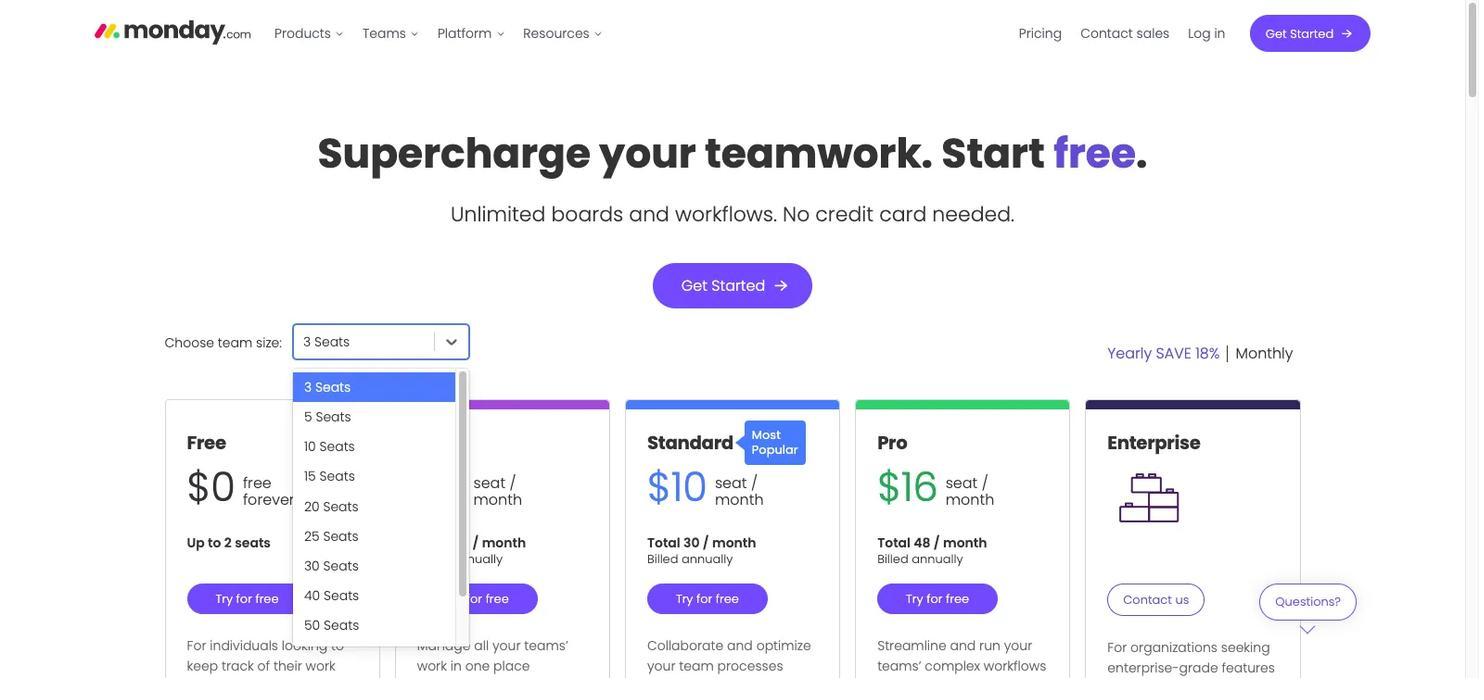 Task type: locate. For each thing, give the bounding box(es) containing it.
products link
[[266, 19, 354, 48]]

platform link
[[429, 19, 514, 48]]

unlimited
[[451, 200, 546, 229]]

/ right $16
[[982, 473, 988, 494]]

1 vertical spatial teams'
[[877, 658, 921, 676]]

month inside $8 seat / month
[[473, 490, 522, 511]]

month down the $10 seat / month
[[712, 534, 756, 553]]

1 horizontal spatial work
[[417, 658, 447, 676]]

0 horizontal spatial for
[[187, 637, 206, 656]]

yearly
[[1107, 343, 1152, 364]]

and up the "complex"
[[950, 637, 976, 656]]

seats right size:
[[314, 333, 350, 352]]

0 vertical spatial 3 seats
[[303, 333, 350, 352]]

your inside collaborate and optimize your team processes
[[647, 658, 676, 676]]

4 for from the left
[[927, 591, 943, 609]]

3 try from the left
[[676, 591, 693, 609]]

for for $0
[[236, 591, 252, 609]]

total inside 'total 48 / month billed annually'
[[877, 534, 911, 553]]

annually for $10
[[682, 551, 733, 569]]

total 48 / month billed annually
[[877, 534, 987, 569]]

annually down $8 seat / month
[[451, 551, 503, 569]]

3 try for free button from the left
[[647, 585, 768, 615]]

try for $0
[[216, 591, 233, 609]]

100
[[304, 646, 324, 665]]

in left one
[[450, 658, 462, 676]]

try up collaborate
[[676, 591, 693, 609]]

3 try for free from the left
[[676, 591, 739, 609]]

$0
[[187, 460, 235, 516]]

1 try for free button from the left
[[187, 585, 307, 615]]

0 horizontal spatial annually
[[451, 551, 503, 569]]

run
[[979, 637, 1000, 656]]

free for $8
[[486, 591, 509, 609]]

in
[[1215, 24, 1226, 43], [450, 658, 462, 676]]

seat right $8
[[473, 473, 505, 494]]

to inside for individuals looking to keep track of their work
[[331, 637, 344, 656]]

try for free button inside $0 region
[[187, 585, 307, 615]]

your up workflows
[[1004, 637, 1032, 656]]

get inside main element
[[1266, 25, 1287, 42]]

try for free button for $0
[[187, 585, 307, 615]]

1 horizontal spatial started
[[1290, 25, 1334, 42]]

1 vertical spatial started
[[712, 275, 765, 297]]

card
[[879, 200, 927, 229]]

1 vertical spatial contact
[[1123, 592, 1172, 610]]

get right log in link
[[1266, 25, 1287, 42]]

month inside 'total 48 / month billed annually'
[[943, 534, 987, 553]]

seat inside the $10 seat / month
[[715, 473, 747, 494]]

needed.
[[932, 200, 1014, 229]]

total left 24 at the left of the page
[[417, 534, 450, 553]]

1 horizontal spatial annually
[[682, 551, 733, 569]]

free
[[1054, 125, 1136, 182], [243, 473, 272, 494], [255, 591, 279, 609], [486, 591, 509, 609], [716, 591, 739, 609], [946, 591, 969, 609]]

work down looking
[[306, 658, 336, 676]]

1 horizontal spatial for
[[1107, 639, 1127, 658]]

/ for $16
[[982, 473, 988, 494]]

/ for $10
[[751, 473, 758, 494]]

try for free down total 30 / month billed annually at bottom
[[676, 591, 739, 609]]

seat for $16
[[946, 473, 978, 494]]

billed inside 'total 48 / month billed annually'
[[877, 551, 908, 569]]

try for free button
[[187, 585, 307, 615], [417, 585, 538, 615], [647, 585, 768, 615], [877, 585, 998, 615]]

20 seats
[[304, 498, 359, 516]]

forever
[[243, 490, 295, 511]]

billed down $10
[[647, 551, 678, 569]]

contact inside enterprise region
[[1123, 592, 1172, 610]]

list containing products
[[266, 0, 612, 67]]

started for 'get started' "button" in main element
[[1290, 25, 1334, 42]]

/ for total 48 / month
[[934, 534, 940, 553]]

try for free for $8
[[446, 591, 509, 609]]

billed left 24 at the left of the page
[[417, 551, 448, 569]]

3 seats right size:
[[303, 333, 350, 352]]

and inside streamline and run your teams' complex workflows
[[950, 637, 976, 656]]

2 horizontal spatial seat
[[946, 473, 978, 494]]

month inside total 24 / month billed annually
[[482, 534, 526, 553]]

seat
[[473, 473, 505, 494], [715, 473, 747, 494], [946, 473, 978, 494]]

try up manage
[[446, 591, 463, 609]]

1 vertical spatial 3 seats
[[304, 379, 351, 397]]

seat inside $8 seat / month
[[473, 473, 505, 494]]

3 seat from the left
[[946, 473, 978, 494]]

try for free inside $0 region
[[216, 591, 279, 609]]

contact left us
[[1123, 592, 1172, 610]]

try for free button inside $8 region
[[417, 585, 538, 615]]

for up "keep"
[[187, 637, 206, 656]]

3 total from the left
[[877, 534, 911, 553]]

4 try from the left
[[906, 591, 923, 609]]

try for free button down total 30 / month billed annually at bottom
[[647, 585, 768, 615]]

1 horizontal spatial get started
[[1266, 25, 1334, 42]]

get for 'get started' "button" in main element
[[1266, 25, 1287, 42]]

billing period option group
[[1100, 343, 1301, 364]]

2 seat from the left
[[715, 473, 747, 494]]

try for free button for $10
[[647, 585, 768, 615]]

1 vertical spatial team
[[679, 658, 714, 676]]

for inside for organizations seeking enterprise-grade features
[[1107, 639, 1127, 658]]

for down 'total 48 / month billed annually'
[[927, 591, 943, 609]]

your down collaborate
[[647, 658, 676, 676]]

2 try from the left
[[446, 591, 463, 609]]

annually inside total 24 / month billed annually
[[451, 551, 503, 569]]

for up individuals
[[236, 591, 252, 609]]

2 work from the left
[[417, 658, 447, 676]]

get
[[1266, 25, 1287, 42], [681, 275, 707, 297]]

1 horizontal spatial to
[[331, 637, 344, 656]]

1 horizontal spatial list
[[1010, 0, 1235, 67]]

seat right $16
[[946, 473, 978, 494]]

one
[[465, 658, 490, 676]]

team left size:
[[218, 334, 252, 352]]

4 try for free button from the left
[[877, 585, 998, 615]]

4 try for free from the left
[[906, 591, 969, 609]]

for
[[236, 591, 252, 609], [466, 591, 482, 609], [696, 591, 712, 609], [927, 591, 943, 609]]

work inside manage all your teams' work in one place
[[417, 658, 447, 676]]

0 horizontal spatial 30
[[304, 557, 320, 576]]

3 billed from the left
[[877, 551, 908, 569]]

contact inside list
[[1081, 24, 1133, 43]]

2 total from the left
[[647, 534, 680, 553]]

and
[[629, 200, 669, 229], [727, 637, 753, 656], [950, 637, 976, 656]]

and right the boards
[[629, 200, 669, 229]]

collaborate and optimize your team processes
[[647, 637, 811, 676]]

teams'
[[524, 637, 568, 656], [877, 658, 921, 676]]

/ down popular
[[751, 473, 758, 494]]

started for bottommost 'get started' "button"
[[712, 275, 765, 297]]

try
[[216, 591, 233, 609], [446, 591, 463, 609], [676, 591, 693, 609], [906, 591, 923, 609]]

3 annually from the left
[[912, 551, 963, 569]]

contact left sales
[[1081, 24, 1133, 43]]

get down workflows.
[[681, 275, 707, 297]]

try for free inside $8 region
[[446, 591, 509, 609]]

3 for from the left
[[696, 591, 712, 609]]

try for free button inside $10 region
[[647, 585, 768, 615]]

month up total 24 / month billed annually
[[473, 490, 522, 511]]

30 down 25
[[304, 557, 320, 576]]

/ inside the $10 seat / month
[[751, 473, 758, 494]]

in right log
[[1215, 24, 1226, 43]]

try for free
[[216, 591, 279, 609], [446, 591, 509, 609], [676, 591, 739, 609], [906, 591, 969, 609]]

0 horizontal spatial get started button
[[653, 263, 813, 309]]

0 horizontal spatial billed
[[417, 551, 448, 569]]

for for free
[[187, 637, 206, 656]]

0 horizontal spatial work
[[306, 658, 336, 676]]

1 annually from the left
[[451, 551, 503, 569]]

list containing pricing
[[1010, 0, 1235, 67]]

list
[[266, 0, 612, 67], [1010, 0, 1235, 67]]

contact us - enterprise image
[[1114, 466, 1183, 531]]

month inside total 30 / month billed annually
[[712, 534, 756, 553]]

seats
[[314, 333, 350, 352], [315, 379, 351, 397], [316, 408, 351, 427], [319, 438, 355, 457], [319, 468, 355, 486], [323, 498, 359, 516], [323, 527, 359, 546], [323, 557, 359, 576], [324, 587, 359, 605], [324, 617, 359, 635], [327, 646, 363, 665]]

annually
[[451, 551, 503, 569], [682, 551, 733, 569], [912, 551, 963, 569]]

place
[[493, 658, 530, 676]]

free inside $16 region
[[946, 591, 969, 609]]

3 seats up the 5 seats
[[304, 379, 351, 397]]

1 billed from the left
[[417, 551, 448, 569]]

get started inside main element
[[1266, 25, 1334, 42]]

get started button inside main element
[[1250, 15, 1371, 52]]

/ right $8
[[509, 473, 516, 494]]

1 vertical spatial in
[[450, 658, 462, 676]]

billed inside total 24 / month billed annually
[[417, 551, 448, 569]]

try for free button inside $16 region
[[877, 585, 998, 615]]

and inside collaborate and optimize your team processes
[[727, 637, 753, 656]]

1 vertical spatial get
[[681, 275, 707, 297]]

free for $0
[[255, 591, 279, 609]]

1 vertical spatial get started
[[681, 275, 765, 297]]

try for free button for $16
[[877, 585, 998, 615]]

40
[[304, 587, 320, 605]]

month for total 24 / month
[[482, 534, 526, 553]]

0 horizontal spatial to
[[208, 534, 221, 553]]

try for free button down 'total 48 / month billed annually'
[[877, 585, 998, 615]]

month right 24 at the left of the page
[[482, 534, 526, 553]]

total left the 48
[[877, 534, 911, 553]]

month
[[473, 490, 522, 511], [715, 490, 764, 511], [946, 490, 994, 511], [482, 534, 526, 553], [712, 534, 756, 553], [943, 534, 987, 553]]

total for $8
[[417, 534, 450, 553]]

0 vertical spatial contact
[[1081, 24, 1133, 43]]

streamline
[[877, 637, 946, 656]]

month right the 48
[[943, 534, 987, 553]]

0 horizontal spatial total
[[417, 534, 450, 553]]

annually down the $10 seat / month
[[682, 551, 733, 569]]

0 vertical spatial started
[[1290, 25, 1334, 42]]

teamwork.
[[705, 125, 933, 182]]

0 horizontal spatial in
[[450, 658, 462, 676]]

for up enterprise-
[[1107, 639, 1127, 658]]

2 horizontal spatial annually
[[912, 551, 963, 569]]

3 up '5'
[[304, 379, 312, 397]]

2
[[224, 534, 232, 553]]

1 horizontal spatial and
[[727, 637, 753, 656]]

/ inside $16 seat / month
[[982, 473, 988, 494]]

10
[[304, 438, 316, 457]]

2 billed from the left
[[647, 551, 678, 569]]

2 try for free button from the left
[[417, 585, 538, 615]]

credit
[[815, 200, 874, 229]]

all
[[474, 637, 489, 656]]

try for free up "all"
[[446, 591, 509, 609]]

for up "all"
[[466, 591, 482, 609]]

for inside $10 region
[[696, 591, 712, 609]]

choose
[[165, 334, 214, 352]]

1 work from the left
[[306, 658, 336, 676]]

try up streamline
[[906, 591, 923, 609]]

30 down the $10 seat / month
[[683, 534, 700, 553]]

3
[[303, 333, 311, 352], [304, 379, 312, 397]]

1 horizontal spatial billed
[[647, 551, 678, 569]]

0 horizontal spatial team
[[218, 334, 252, 352]]

no
[[783, 200, 810, 229]]

1 horizontal spatial in
[[1215, 24, 1226, 43]]

get started for bottommost 'get started' "button"
[[681, 275, 765, 297]]

your up place
[[492, 637, 521, 656]]

seat inside $16 seat / month
[[946, 473, 978, 494]]

looking
[[282, 637, 328, 656]]

try up individuals
[[216, 591, 233, 609]]

free inside $0 free forever
[[243, 473, 272, 494]]

try inside $16 region
[[906, 591, 923, 609]]

1 vertical spatial get started button
[[653, 263, 813, 309]]

2 horizontal spatial billed
[[877, 551, 908, 569]]

your
[[599, 125, 696, 182], [492, 637, 521, 656], [1004, 637, 1032, 656], [647, 658, 676, 676]]

work down manage
[[417, 658, 447, 676]]

billed inside total 30 / month billed annually
[[647, 551, 678, 569]]

try for free inside $16 region
[[906, 591, 969, 609]]

monday.com logo image
[[95, 12, 251, 51]]

enterprise region
[[1086, 410, 1300, 679]]

/ inside 'total 48 / month billed annually'
[[934, 534, 940, 553]]

/
[[509, 473, 516, 494], [751, 473, 758, 494], [982, 473, 988, 494], [472, 534, 479, 553], [703, 534, 709, 553], [934, 534, 940, 553]]

try for free up individuals
[[216, 591, 279, 609]]

/ inside total 30 / month billed annually
[[703, 534, 709, 553]]

for inside $8 region
[[466, 591, 482, 609]]

free inside $8 region
[[486, 591, 509, 609]]

contact for contact sales
[[1081, 24, 1133, 43]]

seat for $10
[[715, 473, 747, 494]]

/ inside total 24 / month billed annually
[[472, 534, 479, 553]]

total inside total 30 / month billed annually
[[647, 534, 680, 553]]

seat right $10
[[715, 473, 747, 494]]

work
[[306, 658, 336, 676], [417, 658, 447, 676]]

try for free button up "all"
[[417, 585, 538, 615]]

try for free inside $10 region
[[676, 591, 739, 609]]

1 try from the left
[[216, 591, 233, 609]]

0 horizontal spatial list
[[266, 0, 612, 67]]

1 horizontal spatial team
[[679, 658, 714, 676]]

products
[[275, 24, 331, 43]]

contact us button
[[1107, 585, 1205, 617]]

0 vertical spatial get started button
[[1250, 15, 1371, 52]]

for inside for individuals looking to keep track of their work
[[187, 637, 206, 656]]

teams' down streamline
[[877, 658, 921, 676]]

seats right the "10"
[[319, 438, 355, 457]]

billed left the 48
[[877, 551, 908, 569]]

try inside $8 region
[[446, 591, 463, 609]]

total down $10
[[647, 534, 680, 553]]

/ right 24 at the left of the page
[[472, 534, 479, 553]]

5
[[304, 408, 312, 427]]

0 vertical spatial 30
[[683, 534, 700, 553]]

for organizations seeking enterprise-grade features
[[1107, 639, 1275, 678]]

0 vertical spatial get started
[[1266, 25, 1334, 42]]

month for $10
[[715, 490, 764, 511]]

billed for $10
[[647, 551, 678, 569]]

for inside $16 region
[[927, 591, 943, 609]]

/ inside $8 seat / month
[[509, 473, 516, 494]]

their
[[273, 658, 302, 676]]

100 seats
[[304, 646, 363, 665]]

0 horizontal spatial get started
[[681, 275, 765, 297]]

try for free button up individuals
[[187, 585, 307, 615]]

/ down the $10 seat / month
[[703, 534, 709, 553]]

platform
[[438, 24, 492, 43]]

for inside $0 region
[[236, 591, 252, 609]]

total
[[417, 534, 450, 553], [647, 534, 680, 553], [877, 534, 911, 553]]

annually inside 'total 48 / month billed annually'
[[912, 551, 963, 569]]

contact for contact us
[[1123, 592, 1172, 610]]

and up processes
[[727, 637, 753, 656]]

1 vertical spatial 30
[[304, 557, 320, 576]]

2 horizontal spatial and
[[950, 637, 976, 656]]

sales
[[1137, 24, 1170, 43]]

team down collaborate
[[679, 658, 714, 676]]

1 total from the left
[[417, 534, 450, 553]]

1 horizontal spatial get
[[1266, 25, 1287, 42]]

25 seats
[[304, 527, 359, 546]]

total for $16
[[877, 534, 911, 553]]

/ for total 24 / month
[[472, 534, 479, 553]]

save
[[1156, 343, 1191, 364]]

team
[[218, 334, 252, 352], [679, 658, 714, 676]]

work inside for individuals looking to keep track of their work
[[306, 658, 336, 676]]

1 horizontal spatial get started button
[[1250, 15, 1371, 52]]

0 horizontal spatial seat
[[473, 473, 505, 494]]

1 list from the left
[[266, 0, 612, 67]]

total for $10
[[647, 534, 680, 553]]

seats right 25
[[323, 527, 359, 546]]

0 horizontal spatial get
[[681, 275, 707, 297]]

to
[[208, 534, 221, 553], [331, 637, 344, 656]]

1 vertical spatial 3
[[304, 379, 312, 397]]

1 seat from the left
[[473, 473, 505, 494]]

your inside manage all your teams' work in one place
[[492, 637, 521, 656]]

2 horizontal spatial total
[[877, 534, 911, 553]]

30 seats
[[304, 557, 359, 576]]

try inside $10 region
[[676, 591, 693, 609]]

month down popular
[[715, 490, 764, 511]]

month for $8
[[473, 490, 522, 511]]

month inside $16 seat / month
[[946, 490, 994, 511]]

1 horizontal spatial seat
[[715, 473, 747, 494]]

2 annually from the left
[[682, 551, 733, 569]]

1 horizontal spatial 30
[[683, 534, 700, 553]]

pricing
[[1019, 24, 1062, 43]]

$8 seat / month
[[417, 460, 522, 516]]

0 vertical spatial to
[[208, 534, 221, 553]]

0 vertical spatial get
[[1266, 25, 1287, 42]]

48
[[914, 534, 931, 553]]

free inside $10 region
[[716, 591, 739, 609]]

started inside main element
[[1290, 25, 1334, 42]]

annually down $16 seat / month
[[912, 551, 963, 569]]

annually inside total 30 / month billed annually
[[682, 551, 733, 569]]

0 horizontal spatial started
[[712, 275, 765, 297]]

3 right size:
[[303, 333, 311, 352]]

2 list from the left
[[1010, 0, 1235, 67]]

/ for $8
[[509, 473, 516, 494]]

1 try for free from the left
[[216, 591, 279, 609]]

get started for 'get started' "button" in main element
[[1266, 25, 1334, 42]]

month inside the $10 seat / month
[[715, 490, 764, 511]]

to left 2 on the bottom of the page
[[208, 534, 221, 553]]

teams' up place
[[524, 637, 568, 656]]

1 vertical spatial to
[[331, 637, 344, 656]]

contact us
[[1123, 592, 1189, 610]]

try for free down 'total 48 / month billed annually'
[[906, 591, 969, 609]]

seats right 50
[[324, 617, 359, 635]]

1 for from the left
[[236, 591, 252, 609]]

total inside total 24 / month billed annually
[[417, 534, 450, 553]]

most
[[752, 427, 781, 445]]

0 vertical spatial team
[[218, 334, 252, 352]]

1 horizontal spatial teams'
[[877, 658, 921, 676]]

0 vertical spatial teams'
[[524, 637, 568, 656]]

try inside $0 region
[[216, 591, 233, 609]]

for down total 30 / month billed annually at bottom
[[696, 591, 712, 609]]

1 horizontal spatial total
[[647, 534, 680, 553]]

$10 seat / month
[[647, 460, 764, 516]]

get started button
[[1250, 15, 1371, 52], [653, 263, 813, 309]]

questions? button
[[1259, 584, 1356, 635]]

0 horizontal spatial teams'
[[524, 637, 568, 656]]

to down 50 seats on the bottom left of page
[[331, 637, 344, 656]]

/ right the 48
[[934, 534, 940, 553]]

seats right '15' at the left of page
[[319, 468, 355, 486]]

keep
[[187, 658, 218, 676]]

2 try for free from the left
[[446, 591, 509, 609]]

2 for from the left
[[466, 591, 482, 609]]

month for total 48 / month
[[943, 534, 987, 553]]

contact sales button
[[1072, 19, 1179, 48]]

month up 'total 48 / month billed annually'
[[946, 490, 994, 511]]



Task type: vqa. For each thing, say whether or not it's contained in the screenshot.
card
yes



Task type: describe. For each thing, give the bounding box(es) containing it.
for individuals looking to keep track of their work
[[187, 637, 344, 676]]

$16
[[877, 460, 938, 516]]

organizations
[[1130, 639, 1217, 658]]

teams
[[363, 24, 406, 43]]

seats up 40 seats
[[323, 557, 359, 576]]

supercharge your teamwork. start free .
[[318, 125, 1147, 182]]

for for $10
[[696, 591, 712, 609]]

up
[[187, 534, 205, 553]]

40 seats
[[304, 587, 359, 605]]

of
[[257, 658, 270, 676]]

$10
[[647, 460, 707, 516]]

try for $8
[[446, 591, 463, 609]]

resources link
[[514, 19, 612, 48]]

questions?
[[1275, 593, 1340, 611]]

seats up the 5 seats
[[315, 379, 351, 397]]

0 horizontal spatial and
[[629, 200, 669, 229]]

start
[[941, 125, 1045, 182]]

teams' inside streamline and run your teams' complex workflows
[[877, 658, 921, 676]]

try for free button for $8
[[417, 585, 538, 615]]

seats right '5'
[[316, 408, 351, 427]]

try for free for $10
[[676, 591, 739, 609]]

0 vertical spatial in
[[1215, 24, 1226, 43]]

basic
[[417, 431, 467, 457]]

processes
[[717, 658, 783, 676]]

try for free for $0
[[216, 591, 279, 609]]

enterprise
[[1107, 431, 1200, 457]]

free
[[187, 431, 226, 457]]

seats right 40
[[324, 587, 359, 605]]

$0 region
[[166, 410, 379, 679]]

main element
[[266, 0, 1371, 67]]

20
[[304, 498, 320, 516]]

log in
[[1189, 24, 1226, 43]]

5 seats
[[304, 408, 351, 427]]

try for $10
[[676, 591, 693, 609]]

/ for total 30 / month
[[703, 534, 709, 553]]

choose team size:
[[165, 334, 282, 352]]

24
[[453, 534, 469, 553]]

resources
[[524, 24, 590, 43]]

teams' inside manage all your teams' work in one place
[[524, 637, 568, 656]]

try for $16
[[906, 591, 923, 609]]

Yearly SAVE 18% radio
[[1100, 343, 1228, 364]]

in inside manage all your teams' work in one place
[[450, 658, 462, 676]]

manage all your teams' work in one place
[[417, 637, 568, 676]]

for for $16
[[927, 591, 943, 609]]

individuals
[[210, 637, 278, 656]]

10 seats
[[304, 438, 355, 457]]

grade
[[1179, 659, 1218, 678]]

pricing link
[[1010, 19, 1072, 48]]

try for free for $16
[[906, 591, 969, 609]]

annually for $8
[[451, 551, 503, 569]]

$10 region
[[626, 410, 839, 679]]

seats right 100
[[327, 646, 363, 665]]

and for $10
[[727, 637, 753, 656]]

your inside streamline and run your teams' complex workflows
[[1004, 637, 1032, 656]]

up to 2 seats
[[187, 534, 271, 553]]

for for enterprise
[[1107, 639, 1127, 658]]

enterprise-
[[1107, 659, 1179, 678]]

50 seats
[[304, 617, 359, 635]]

boards
[[551, 200, 623, 229]]

us
[[1175, 592, 1189, 610]]

$8
[[417, 460, 466, 516]]

seats right 20
[[323, 498, 359, 516]]

optimize
[[756, 637, 811, 656]]

15 seats
[[304, 468, 355, 486]]

monthly
[[1236, 343, 1293, 364]]

month for total 30 / month
[[712, 534, 756, 553]]

billed for $16
[[877, 551, 908, 569]]

$0 free forever
[[187, 460, 295, 516]]

$8 region
[[396, 410, 609, 679]]

and for $16
[[950, 637, 976, 656]]

team inside collaborate and optimize your team processes
[[679, 658, 714, 676]]

18%
[[1195, 343, 1220, 364]]

$16 region
[[856, 410, 1069, 679]]

log in link
[[1179, 19, 1235, 48]]

free for $16
[[946, 591, 969, 609]]

streamline and run your teams' complex workflows
[[877, 637, 1046, 676]]

track
[[222, 658, 254, 676]]

get for bottommost 'get started' "button"
[[681, 275, 707, 297]]

size:
[[256, 334, 282, 352]]

.
[[1136, 125, 1147, 182]]

your up the boards
[[599, 125, 696, 182]]

yearly save 18%
[[1107, 343, 1220, 364]]

30 inside total 30 / month billed annually
[[683, 534, 700, 553]]

log
[[1189, 24, 1211, 43]]

25
[[304, 527, 320, 546]]

annually for $16
[[912, 551, 963, 569]]

total 30 / month billed annually
[[647, 534, 756, 569]]

month for $16
[[946, 490, 994, 511]]

workflows
[[984, 658, 1046, 676]]

standard
[[647, 431, 733, 457]]

Monthly radio
[[1228, 343, 1301, 364]]

workflows.
[[675, 200, 777, 229]]

unlimited boards and workflows. no credit card needed.
[[451, 200, 1014, 229]]

collaborate
[[647, 637, 723, 656]]

seat for $8
[[473, 473, 505, 494]]

features
[[1222, 659, 1275, 678]]

50
[[304, 617, 320, 635]]

manage
[[417, 637, 471, 656]]

complex
[[925, 658, 980, 676]]

popular
[[752, 442, 798, 459]]

for for $8
[[466, 591, 482, 609]]

teams link
[[354, 19, 429, 48]]

billed for $8
[[417, 551, 448, 569]]

free for $10
[[716, 591, 739, 609]]

pro
[[877, 431, 907, 457]]

0 vertical spatial 3
[[303, 333, 311, 352]]

$16 seat / month
[[877, 460, 994, 516]]

15
[[304, 468, 316, 486]]

contact sales
[[1081, 24, 1170, 43]]



